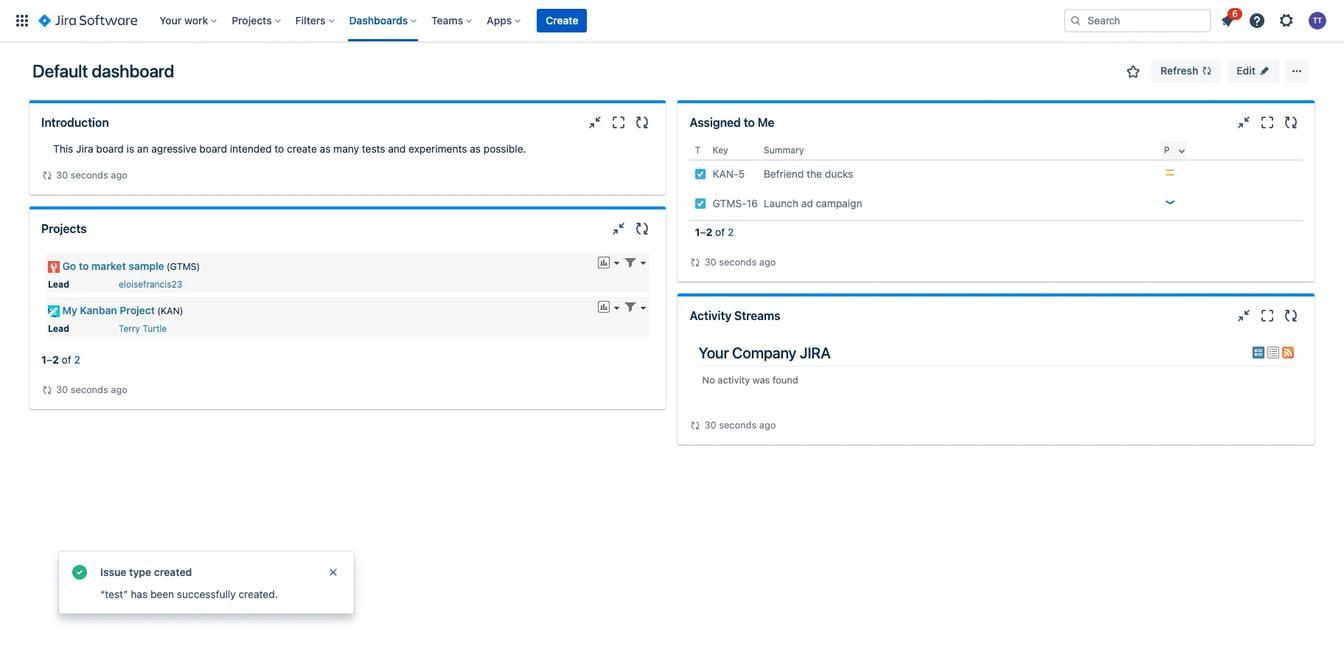 Task type: describe. For each thing, give the bounding box(es) containing it.
an arrow curved in a circular way on the button that refreshes the dashboard image for activity streams
[[690, 420, 702, 432]]

2 as from the left
[[470, 142, 481, 155]]

t
[[695, 145, 701, 156]]

market
[[91, 259, 126, 272]]

has
[[131, 588, 148, 600]]

seconds for activity streams
[[719, 419, 757, 431]]

30 seconds ago for projects
[[56, 384, 128, 396]]

ago for assigned to me
[[760, 256, 776, 268]]

befriend the ducks link
[[764, 167, 854, 180]]

1 for projects
[[41, 354, 46, 366]]

gtms-
[[713, 197, 747, 209]]

lead for go to market sample
[[48, 279, 69, 290]]

your for your company jira
[[699, 343, 729, 361]]

minimize projects image
[[610, 219, 628, 237]]

primary element
[[9, 0, 1064, 41]]

30 seconds ago for activity streams
[[705, 419, 776, 431]]

default dashboard
[[32, 60, 174, 81]]

eloisefrancis23 link
[[119, 279, 182, 290]]

0 horizontal spatial projects
[[41, 222, 87, 235]]

appswitcher icon image
[[13, 12, 31, 30]]

search image
[[1070, 15, 1082, 27]]

found
[[773, 374, 798, 386]]

dashboards button
[[345, 9, 423, 32]]

intended
[[230, 142, 272, 155]]

terry
[[119, 323, 140, 334]]

filters
[[295, 14, 326, 27]]

banner containing your work
[[0, 0, 1345, 41]]

issue type created
[[100, 566, 192, 578]]

projects region
[[41, 247, 655, 397]]

my
[[62, 304, 77, 316]]

is
[[127, 142, 134, 155]]

your work button
[[155, 9, 223, 32]]

work
[[184, 14, 208, 27]]

successfully
[[177, 588, 236, 600]]

refresh introduction image
[[634, 114, 652, 131]]

was
[[753, 374, 770, 386]]

introduction
[[41, 116, 109, 129]]

project
[[120, 304, 155, 316]]

help image
[[1249, 12, 1266, 30]]

low image
[[1164, 196, 1176, 208]]

refresh activity streams image
[[1283, 306, 1300, 324]]

kan-
[[713, 167, 739, 180]]

"test" has been successfully created.
[[100, 588, 278, 600]]

to for go to market sample (gtms)
[[79, 259, 89, 272]]

minimize assigned to me image
[[1235, 114, 1253, 131]]

minimize introduction image
[[587, 114, 604, 131]]

edit link
[[1228, 59, 1280, 83]]

kanban
[[80, 304, 117, 316]]

1 as from the left
[[320, 142, 331, 155]]

maximize activity streams image
[[1259, 306, 1277, 324]]

tests
[[362, 142, 385, 155]]

this
[[53, 142, 73, 155]]

assigned
[[690, 116, 741, 129]]

kan-5 link
[[713, 167, 745, 180]]

me
[[758, 116, 775, 129]]

create
[[546, 14, 579, 27]]

company
[[732, 343, 797, 361]]

created
[[154, 566, 192, 578]]

of for assigned to me
[[716, 226, 725, 238]]

been
[[150, 588, 174, 600]]

1 – 2 of 2 for projects
[[41, 354, 80, 366]]

refresh assigned to me image
[[1283, 114, 1300, 131]]

summary
[[764, 145, 804, 156]]

default
[[32, 60, 88, 81]]

"test"
[[100, 588, 128, 600]]

of for projects
[[62, 354, 71, 366]]

seconds for projects
[[71, 384, 108, 396]]

the
[[807, 167, 822, 180]]

30 for activity streams
[[705, 419, 717, 431]]

this jira board is an agressive board intended to create as many tests and experiments as possible.
[[53, 142, 526, 155]]

your company jira
[[699, 343, 831, 361]]

dashboards
[[349, 14, 408, 27]]

ducks
[[825, 167, 854, 180]]

(kan)
[[157, 305, 183, 316]]

refresh projects image
[[634, 219, 652, 237]]

p
[[1164, 145, 1170, 156]]

2 board from the left
[[199, 142, 227, 155]]

befriend
[[764, 167, 804, 180]]

projects inside popup button
[[232, 14, 272, 27]]

minimize activity streams image
[[1235, 306, 1253, 324]]

issue
[[100, 566, 127, 578]]

and
[[388, 142, 406, 155]]

(gtms)
[[167, 261, 200, 272]]

ad
[[801, 197, 813, 209]]

created.
[[239, 588, 278, 600]]

1 for assigned to me
[[695, 226, 700, 238]]

gtms-16 link
[[713, 197, 758, 209]]

activity streams region
[[690, 335, 1303, 433]]

apps
[[487, 14, 512, 27]]



Task type: vqa. For each thing, say whether or not it's contained in the screenshot.
the rightmost As
yes



Task type: locate. For each thing, give the bounding box(es) containing it.
1 inside projects region
[[41, 354, 46, 366]]

2 lead from the top
[[48, 323, 69, 334]]

0 vertical spatial –
[[700, 226, 706, 238]]

to right go
[[79, 259, 89, 272]]

1 vertical spatial 2 link
[[74, 354, 80, 366]]

terry turtle
[[119, 323, 167, 334]]

– for assigned to me
[[700, 226, 706, 238]]

star default dashboard image
[[1125, 63, 1143, 80]]

1 horizontal spatial of
[[716, 226, 725, 238]]

go to market sample (gtms)
[[62, 259, 200, 272]]

0 vertical spatial your
[[159, 14, 182, 27]]

befriend the ducks
[[764, 167, 854, 180]]

jira software image
[[38, 12, 137, 30], [38, 12, 137, 30]]

edit
[[1237, 64, 1256, 77]]

1 horizontal spatial to
[[275, 142, 284, 155]]

ago inside introduction region
[[111, 169, 128, 181]]

teams
[[432, 14, 463, 27]]

streams
[[735, 309, 781, 322]]

an arrow curved in a circular way on the button that refreshes the dashboard image inside activity streams region
[[690, 420, 702, 432]]

2 link down "my"
[[74, 354, 80, 366]]

16
[[747, 197, 758, 209]]

30 seconds ago inside assigned to me region
[[705, 256, 776, 268]]

1 horizontal spatial projects
[[232, 14, 272, 27]]

30 inside activity streams region
[[705, 419, 717, 431]]

– inside assigned to me region
[[700, 226, 706, 238]]

agressive
[[151, 142, 197, 155]]

my kanban project link
[[62, 304, 155, 316]]

0 vertical spatial 1 – 2 of 2
[[695, 226, 734, 238]]

1 – 2 of 2
[[695, 226, 734, 238], [41, 354, 80, 366]]

lead down go
[[48, 279, 69, 290]]

banner
[[0, 0, 1345, 41]]

assigned to me
[[690, 116, 775, 129]]

0 horizontal spatial –
[[46, 354, 52, 366]]

1 vertical spatial of
[[62, 354, 71, 366]]

0 horizontal spatial to
[[79, 259, 89, 272]]

projects right work
[[232, 14, 272, 27]]

projects
[[232, 14, 272, 27], [41, 222, 87, 235]]

your inside popup button
[[159, 14, 182, 27]]

30 inside assigned to me region
[[705, 256, 717, 268]]

apps button
[[482, 9, 527, 32]]

jira
[[800, 343, 831, 361]]

30 seconds ago inside introduction region
[[56, 169, 128, 181]]

30 seconds ago for introduction
[[56, 169, 128, 181]]

medium image
[[1164, 167, 1176, 178]]

activity
[[718, 374, 750, 386]]

ago inside assigned to me region
[[760, 256, 776, 268]]

0 vertical spatial 1
[[695, 226, 700, 238]]

refresh image
[[1202, 65, 1213, 77]]

– inside projects region
[[46, 354, 52, 366]]

1 vertical spatial 1
[[41, 354, 46, 366]]

1 lead from the top
[[48, 279, 69, 290]]

1 – 2 of 2 for assigned to me
[[695, 226, 734, 238]]

1 horizontal spatial 2 link
[[728, 226, 734, 238]]

1 vertical spatial –
[[46, 354, 52, 366]]

seconds for assigned to me
[[719, 256, 757, 268]]

jira
[[76, 142, 93, 155]]

ago inside projects region
[[111, 384, 128, 396]]

ago down was
[[760, 419, 776, 431]]

to inside introduction region
[[275, 142, 284, 155]]

seconds
[[71, 169, 108, 181], [719, 256, 757, 268], [71, 384, 108, 396], [719, 419, 757, 431]]

1 – 2 of 2 down task image
[[695, 226, 734, 238]]

1 – 2 of 2 inside assigned to me region
[[695, 226, 734, 238]]

lead down "my"
[[48, 323, 69, 334]]

2 vertical spatial to
[[79, 259, 89, 272]]

0 vertical spatial lead
[[48, 279, 69, 290]]

projects button
[[227, 9, 287, 32]]

eloisefrancis23
[[119, 279, 182, 290]]

my kanban project (kan)
[[62, 304, 183, 316]]

your work
[[159, 14, 208, 27]]

Search field
[[1064, 9, 1212, 32]]

an arrow curved in a circular way on the button that refreshes the dashboard image for projects
[[41, 384, 53, 396]]

filters button
[[291, 9, 340, 32]]

of
[[716, 226, 725, 238], [62, 354, 71, 366]]

your profile and settings image
[[1309, 12, 1327, 30]]

turtle
[[143, 323, 167, 334]]

1 horizontal spatial 1
[[695, 226, 700, 238]]

seconds inside introduction region
[[71, 169, 108, 181]]

refresh
[[1161, 64, 1199, 77]]

2 link down gtms-
[[728, 226, 734, 238]]

projects up go
[[41, 222, 87, 235]]

maximize introduction image
[[610, 114, 628, 131]]

to inside projects region
[[79, 259, 89, 272]]

30 seconds ago down jira
[[56, 169, 128, 181]]

notifications image
[[1219, 12, 1237, 30]]

2 link
[[728, 226, 734, 238], [74, 354, 80, 366]]

refresh button
[[1152, 59, 1222, 83]]

2 horizontal spatial to
[[744, 116, 755, 129]]

to left create
[[275, 142, 284, 155]]

seconds for introduction
[[71, 169, 108, 181]]

settings image
[[1278, 12, 1296, 30]]

1 vertical spatial projects
[[41, 222, 87, 235]]

seconds inside projects region
[[71, 384, 108, 396]]

your for your work
[[159, 14, 182, 27]]

1 vertical spatial to
[[275, 142, 284, 155]]

0 horizontal spatial your
[[159, 14, 182, 27]]

to
[[744, 116, 755, 129], [275, 142, 284, 155], [79, 259, 89, 272]]

an arrow curved in a circular way on the button that refreshes the dashboard image for introduction
[[41, 169, 53, 181]]

1 horizontal spatial board
[[199, 142, 227, 155]]

30 inside projects region
[[56, 384, 68, 396]]

dashboard
[[92, 60, 174, 81]]

6
[[1233, 8, 1238, 19]]

create
[[287, 142, 317, 155]]

30 for assigned to me
[[705, 256, 717, 268]]

30 seconds ago for assigned to me
[[705, 256, 776, 268]]

ago for introduction
[[111, 169, 128, 181]]

an arrow curved in a circular way on the button that refreshes the dashboard image inside introduction region
[[41, 169, 53, 181]]

of down "my"
[[62, 354, 71, 366]]

0 vertical spatial an arrow curved in a circular way on the button that refreshes the dashboard image
[[41, 169, 53, 181]]

board left is
[[96, 142, 124, 155]]

1 vertical spatial your
[[699, 343, 729, 361]]

30 seconds ago
[[56, 169, 128, 181], [705, 256, 776, 268], [56, 384, 128, 396], [705, 419, 776, 431]]

30 seconds ago inside activity streams region
[[705, 419, 776, 431]]

lead
[[48, 279, 69, 290], [48, 323, 69, 334]]

lead for my kanban project
[[48, 323, 69, 334]]

2 link for projects
[[74, 354, 80, 366]]

task image
[[695, 198, 707, 209]]

1 horizontal spatial as
[[470, 142, 481, 155]]

1 board from the left
[[96, 142, 124, 155]]

1 vertical spatial lead
[[48, 323, 69, 334]]

1 – 2 of 2 inside projects region
[[41, 354, 80, 366]]

30 seconds ago right an arrow curved in a circular way on the button that refreshes the dashboard image
[[705, 256, 776, 268]]

activity streams
[[690, 309, 781, 322]]

ago down terry
[[111, 384, 128, 396]]

1 vertical spatial 1 – 2 of 2
[[41, 354, 80, 366]]

possible.
[[484, 142, 526, 155]]

ago for activity streams
[[760, 419, 776, 431]]

ago up streams
[[760, 256, 776, 268]]

0 horizontal spatial of
[[62, 354, 71, 366]]

gtms-16 launch ad campaign
[[713, 197, 863, 209]]

1 horizontal spatial –
[[700, 226, 706, 238]]

assigned to me region
[[690, 142, 1303, 270]]

launch
[[764, 197, 799, 209]]

board
[[96, 142, 124, 155], [199, 142, 227, 155]]

of down gtms-
[[716, 226, 725, 238]]

seconds inside assigned to me region
[[719, 256, 757, 268]]

your left work
[[159, 14, 182, 27]]

more dashboard actions image
[[1288, 62, 1306, 80]]

terry turtle link
[[119, 323, 167, 334]]

your
[[159, 14, 182, 27], [699, 343, 729, 361]]

0 horizontal spatial 2 link
[[74, 354, 80, 366]]

seconds inside activity streams region
[[719, 419, 757, 431]]

30 seconds ago down terry
[[56, 384, 128, 396]]

1 – 2 of 2 down "my"
[[41, 354, 80, 366]]

kan-5
[[713, 167, 745, 180]]

go
[[62, 259, 76, 272]]

as left possible.
[[470, 142, 481, 155]]

30 seconds ago inside projects region
[[56, 384, 128, 396]]

0 vertical spatial to
[[744, 116, 755, 129]]

task image
[[695, 168, 707, 180]]

0 vertical spatial of
[[716, 226, 725, 238]]

30 seconds ago down activity
[[705, 419, 776, 431]]

go to market sample link
[[62, 259, 164, 272]]

2 link for assigned to me
[[728, 226, 734, 238]]

– for projects
[[46, 354, 52, 366]]

maximize assigned to me image
[[1259, 114, 1277, 131]]

ago inside activity streams region
[[760, 419, 776, 431]]

no
[[703, 374, 715, 386]]

of inside assigned to me region
[[716, 226, 725, 238]]

as left the "many" at left
[[320, 142, 331, 155]]

as
[[320, 142, 331, 155], [470, 142, 481, 155]]

teams button
[[427, 9, 478, 32]]

0 horizontal spatial as
[[320, 142, 331, 155]]

2 vertical spatial an arrow curved in a circular way on the button that refreshes the dashboard image
[[690, 420, 702, 432]]

1 horizontal spatial your
[[699, 343, 729, 361]]

to for assigned to me
[[744, 116, 755, 129]]

0 vertical spatial projects
[[232, 14, 272, 27]]

to left the me
[[744, 116, 755, 129]]

sample
[[129, 259, 164, 272]]

1 vertical spatial an arrow curved in a circular way on the button that refreshes the dashboard image
[[41, 384, 53, 396]]

ago down is
[[111, 169, 128, 181]]

of inside projects region
[[62, 354, 71, 366]]

key
[[713, 145, 728, 156]]

campaign
[[816, 197, 863, 209]]

your inside activity streams region
[[699, 343, 729, 361]]

1
[[695, 226, 700, 238], [41, 354, 46, 366]]

an arrow curved in a circular way on the button that refreshes the dashboard image
[[690, 257, 702, 268]]

1 horizontal spatial 1 – 2 of 2
[[695, 226, 734, 238]]

type
[[129, 566, 151, 578]]

30 for introduction
[[56, 169, 68, 181]]

0 vertical spatial 2 link
[[728, 226, 734, 238]]

no activity was found
[[703, 374, 798, 386]]

activity
[[690, 309, 732, 322]]

your up no
[[699, 343, 729, 361]]

edit icon image
[[1259, 65, 1271, 77]]

an arrow curved in a circular way on the button that refreshes the dashboard image
[[41, 169, 53, 181], [41, 384, 53, 396], [690, 420, 702, 432]]

30 for projects
[[56, 384, 68, 396]]

an
[[137, 142, 149, 155]]

introduction region
[[41, 142, 655, 183]]

0 horizontal spatial 1
[[41, 354, 46, 366]]

0 horizontal spatial board
[[96, 142, 124, 155]]

board left intended
[[199, 142, 227, 155]]

ago for projects
[[111, 384, 128, 396]]

1 inside assigned to me region
[[695, 226, 700, 238]]

dismiss image
[[327, 566, 339, 578]]

30
[[56, 169, 68, 181], [705, 256, 717, 268], [56, 384, 68, 396], [705, 419, 717, 431]]

an arrow curved in a circular way on the button that refreshes the dashboard image inside projects region
[[41, 384, 53, 396]]

success image
[[71, 563, 89, 581]]

many
[[333, 142, 359, 155]]

5
[[739, 167, 745, 180]]

0 horizontal spatial 1 – 2 of 2
[[41, 354, 80, 366]]

launch ad campaign link
[[764, 197, 863, 209]]

create button
[[537, 9, 587, 32]]

30 inside introduction region
[[56, 169, 68, 181]]

experiments
[[409, 142, 467, 155]]

ago
[[111, 169, 128, 181], [760, 256, 776, 268], [111, 384, 128, 396], [760, 419, 776, 431]]



